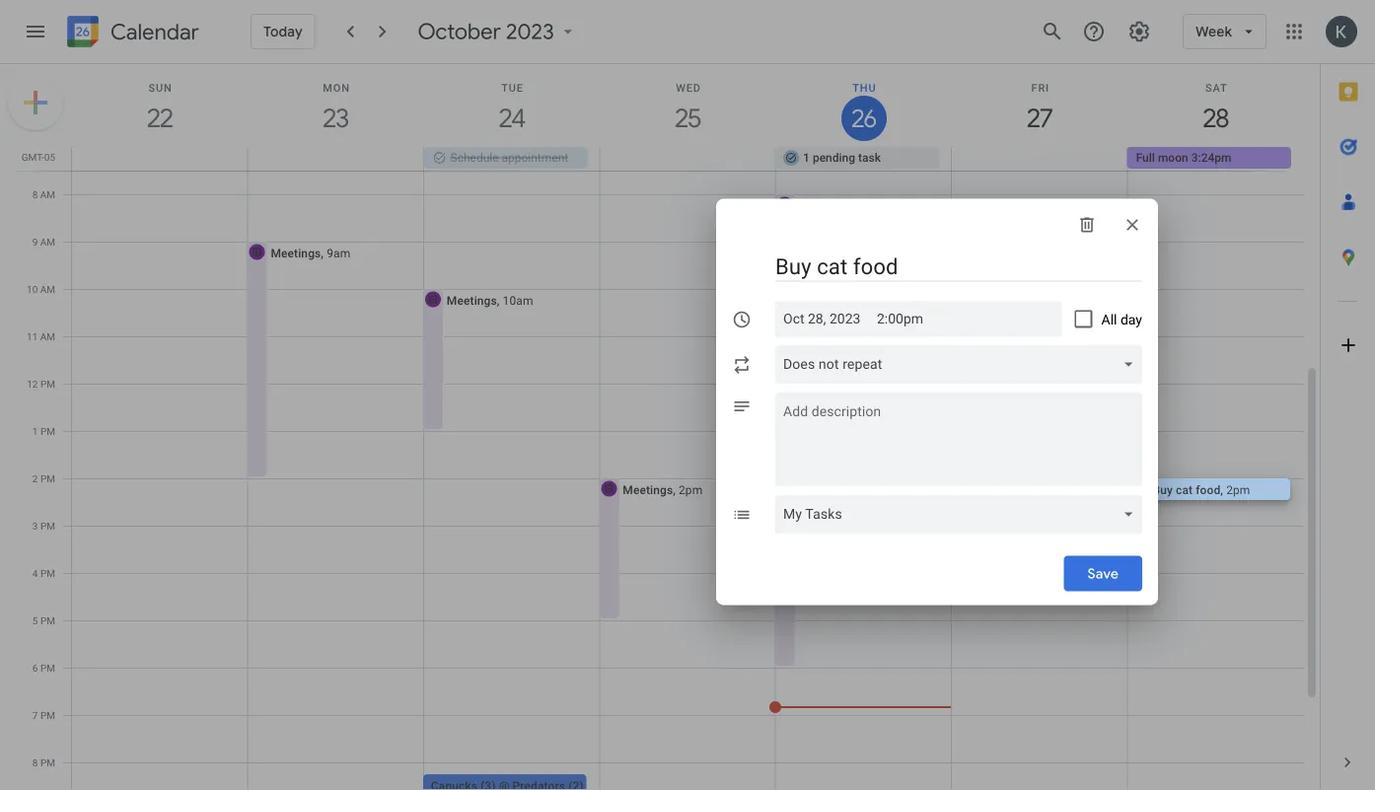 Task type: locate. For each thing, give the bounding box(es) containing it.
2 8 from the top
[[32, 757, 38, 769]]

gmt-05
[[21, 151, 55, 163]]

1 pending task
[[803, 151, 881, 165]]

pm right 12
[[40, 378, 55, 390]]

1 horizontal spatial 2pm
[[1227, 483, 1251, 497]]

am for 8 am
[[40, 188, 55, 200]]

buy cat food , 2pm
[[1153, 483, 1251, 497]]

1 vertical spatial 1
[[32, 425, 38, 437]]

8 down gmt-
[[32, 188, 38, 200]]

7
[[32, 710, 38, 721]]

None field
[[776, 345, 1151, 384], [776, 495, 1151, 534], [776, 345, 1151, 384], [776, 495, 1151, 534]]

pm for 3 pm
[[40, 520, 55, 532]]

Start date text field
[[784, 307, 862, 331]]

2 am from the top
[[40, 236, 55, 248]]

0 horizontal spatial 1
[[32, 425, 38, 437]]

am down the 05
[[40, 188, 55, 200]]

,
[[849, 199, 852, 213], [321, 246, 324, 260], [497, 294, 500, 307], [673, 483, 676, 497], [1221, 483, 1224, 497]]

cell
[[72, 147, 248, 171], [248, 147, 424, 171], [600, 147, 776, 171], [952, 147, 1128, 171]]

2 pm
[[32, 473, 55, 485]]

pm right 6
[[40, 662, 55, 674]]

0 horizontal spatial 2pm
[[679, 483, 703, 497]]

pm for 5 pm
[[40, 615, 55, 627]]

9 am
[[32, 236, 55, 248]]

1 inside button
[[803, 151, 810, 165]]

cat
[[1176, 483, 1193, 497]]

appointment
[[502, 151, 569, 165]]

grid
[[0, 64, 1320, 790]]

1 pm from the top
[[40, 378, 55, 390]]

4 pm from the top
[[40, 520, 55, 532]]

pm right 2
[[40, 473, 55, 485]]

am
[[40, 188, 55, 200], [40, 236, 55, 248], [40, 283, 55, 295], [40, 331, 55, 342]]

10 am
[[27, 283, 55, 295]]

8 pm
[[32, 757, 55, 769]]

pm up 2 pm
[[40, 425, 55, 437]]

task
[[859, 151, 881, 165]]

2023
[[506, 18, 555, 45]]

, for 8am
[[849, 199, 852, 213]]

5 pm from the top
[[40, 567, 55, 579]]

11 am
[[27, 331, 55, 342]]

0 vertical spatial 8
[[32, 188, 38, 200]]

2 cell from the left
[[248, 147, 424, 171]]

meetings , 2pm
[[623, 483, 703, 497]]

pm down 7 pm
[[40, 757, 55, 769]]

2 2pm from the left
[[1227, 483, 1251, 497]]

pm
[[40, 378, 55, 390], [40, 425, 55, 437], [40, 473, 55, 485], [40, 520, 55, 532], [40, 567, 55, 579], [40, 615, 55, 627], [40, 662, 55, 674], [40, 710, 55, 721], [40, 757, 55, 769]]

4 am from the top
[[40, 331, 55, 342]]

3 am from the top
[[40, 283, 55, 295]]

pm for 8 pm
[[40, 757, 55, 769]]

grid containing schedule appointment
[[0, 64, 1320, 790]]

row
[[63, 147, 1320, 171]]

all
[[1102, 311, 1118, 327]]

1 2pm from the left
[[679, 483, 703, 497]]

Start time text field
[[877, 307, 925, 331]]

8 for 8 am
[[32, 188, 38, 200]]

pm for 2 pm
[[40, 473, 55, 485]]

am right the 11
[[40, 331, 55, 342]]

am right 9
[[40, 236, 55, 248]]

4 pm
[[32, 567, 55, 579]]

october 2023 button
[[410, 18, 586, 45]]

1 8 from the top
[[32, 188, 38, 200]]

8am
[[855, 199, 879, 213]]

schedule
[[451, 151, 499, 165]]

1 for 1 pending task
[[803, 151, 810, 165]]

10
[[27, 283, 38, 295]]

4 cell from the left
[[952, 147, 1128, 171]]

meetings
[[799, 199, 849, 213], [271, 246, 321, 260], [447, 294, 497, 307], [623, 483, 673, 497]]

am right "10" in the top of the page
[[40, 283, 55, 295]]

october
[[418, 18, 501, 45]]

6
[[32, 662, 38, 674]]

10am
[[503, 294, 533, 307]]

pm right 4
[[40, 567, 55, 579]]

1 vertical spatial 8
[[32, 757, 38, 769]]

2pm
[[679, 483, 703, 497], [1227, 483, 1251, 497]]

6 pm from the top
[[40, 615, 55, 627]]

full moon 3:24pm
[[1136, 151, 1232, 165]]

8 for 8 pm
[[32, 757, 38, 769]]

6 pm
[[32, 662, 55, 674]]

tab list
[[1321, 64, 1376, 735]]

pm for 7 pm
[[40, 710, 55, 721]]

8
[[32, 188, 38, 200], [32, 757, 38, 769]]

pm right 3
[[40, 520, 55, 532]]

2 pm from the top
[[40, 425, 55, 437]]

3 pm from the top
[[40, 473, 55, 485]]

1 am from the top
[[40, 188, 55, 200]]

pm right 5
[[40, 615, 55, 627]]

pm right "7"
[[40, 710, 55, 721]]

Edit title text field
[[776, 252, 1143, 282]]

05
[[44, 151, 55, 163]]

8 pm from the top
[[40, 710, 55, 721]]

am for 9 am
[[40, 236, 55, 248]]

9am
[[327, 246, 351, 260]]

8 am
[[32, 188, 55, 200]]

1
[[803, 151, 810, 165], [32, 425, 38, 437]]

buy
[[1153, 483, 1173, 497]]

all day
[[1102, 311, 1143, 327]]

1 up 2
[[32, 425, 38, 437]]

meetings , 8am
[[799, 199, 879, 213]]

0 vertical spatial 1
[[803, 151, 810, 165]]

1 left pending at the right of page
[[803, 151, 810, 165]]

5
[[32, 615, 38, 627]]

meetings , 10am
[[447, 294, 533, 307]]

7 pm from the top
[[40, 662, 55, 674]]

, for 2pm
[[673, 483, 676, 497]]

1 pending task button
[[776, 147, 940, 169]]

meetings for meetings , 2pm
[[623, 483, 673, 497]]

9 pm from the top
[[40, 757, 55, 769]]

pm for 1 pm
[[40, 425, 55, 437]]

8 down "7"
[[32, 757, 38, 769]]

1 horizontal spatial 1
[[803, 151, 810, 165]]

meetings for meetings , 8am
[[799, 199, 849, 213]]



Task type: vqa. For each thing, say whether or not it's contained in the screenshot.
Full moon 3:24pm in the top right of the page
yes



Task type: describe. For each thing, give the bounding box(es) containing it.
9
[[32, 236, 38, 248]]

schedule appointment
[[451, 151, 569, 165]]

3:24pm
[[1192, 151, 1232, 165]]

october 2023
[[418, 18, 555, 45]]

1 cell from the left
[[72, 147, 248, 171]]

save button
[[1064, 550, 1143, 598]]

am for 10 am
[[40, 283, 55, 295]]

4
[[32, 567, 38, 579]]

full moon 3:24pm button
[[1128, 147, 1292, 169]]

3
[[32, 520, 38, 532]]

row containing schedule appointment
[[63, 147, 1320, 171]]

moon
[[1158, 151, 1189, 165]]

pm for 4 pm
[[40, 567, 55, 579]]

3 cell from the left
[[600, 147, 776, 171]]

day
[[1121, 311, 1143, 327]]

Add description text field
[[776, 400, 1143, 471]]

11
[[27, 331, 38, 342]]

pending
[[813, 151, 856, 165]]

meetings , 9am
[[271, 246, 351, 260]]

am for 11 am
[[40, 331, 55, 342]]

today
[[263, 23, 303, 40]]

12
[[27, 378, 38, 390]]

gmt-
[[21, 151, 44, 163]]

7 pm
[[32, 710, 55, 721]]

12 pm
[[27, 378, 55, 390]]

calendar
[[111, 18, 199, 46]]

, for 9am
[[321, 246, 324, 260]]

5 pm
[[32, 615, 55, 627]]

1 for 1 pm
[[32, 425, 38, 437]]

today button
[[251, 14, 316, 49]]

meetings for meetings , 10am
[[447, 294, 497, 307]]

3 pm
[[32, 520, 55, 532]]

meetings for meetings , 9am
[[271, 246, 321, 260]]

schedule appointment button
[[424, 147, 588, 169]]

2
[[32, 473, 38, 485]]

calendar element
[[63, 12, 199, 55]]

, for 10am
[[497, 294, 500, 307]]

full
[[1136, 151, 1156, 165]]

pm for 6 pm
[[40, 662, 55, 674]]

save
[[1088, 565, 1119, 582]]

food
[[1196, 483, 1221, 497]]

calendar heading
[[107, 18, 199, 46]]

1 pm
[[32, 425, 55, 437]]

pm for 12 pm
[[40, 378, 55, 390]]



